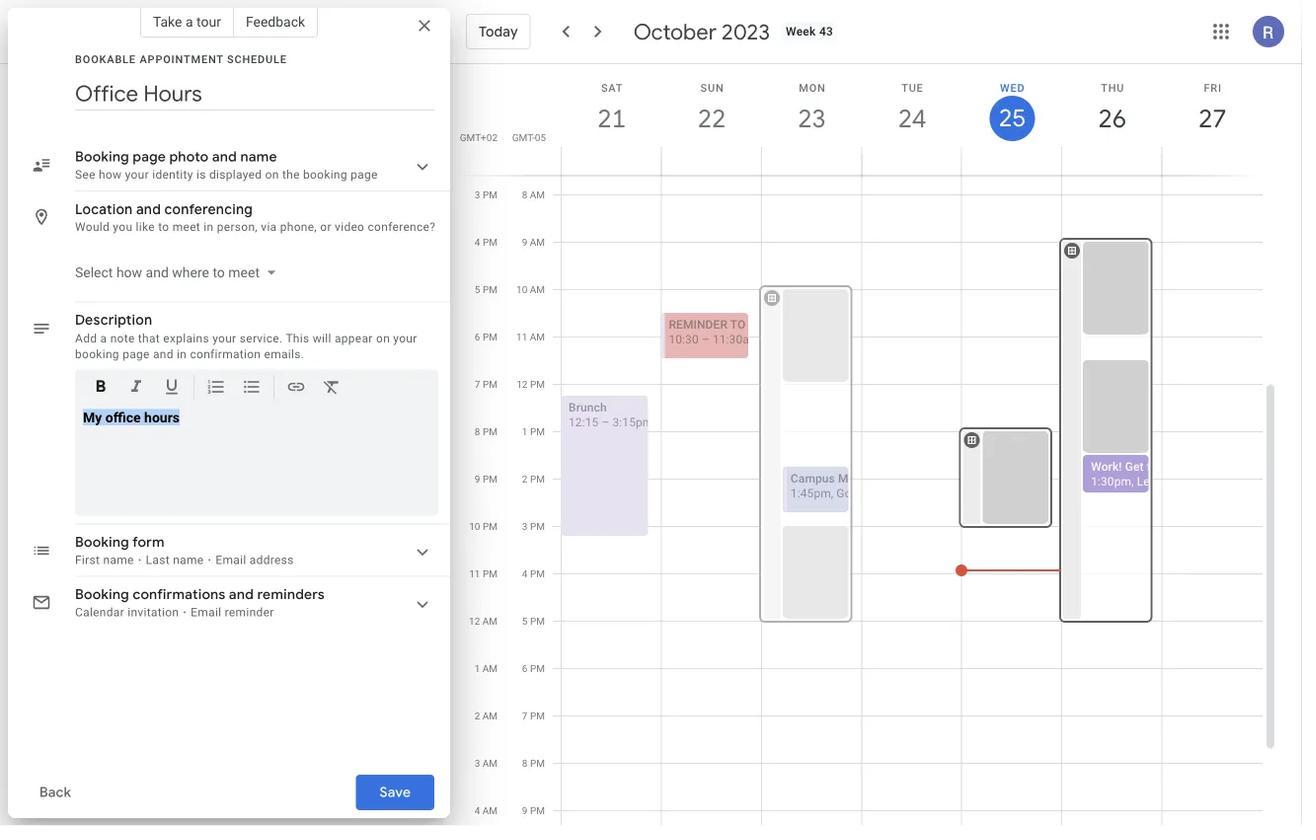 Task type: describe. For each thing, give the bounding box(es) containing it.
1 horizontal spatial 6
[[522, 663, 528, 675]]

pm up the 1 pm
[[530, 379, 545, 391]]

clean
[[749, 318, 787, 332]]

booking for booking form
[[75, 534, 129, 552]]

pm right 11 pm on the bottom
[[530, 568, 545, 580]]

the
[[282, 168, 300, 182]]

1 horizontal spatial your
[[212, 331, 237, 345]]

email for email address
[[216, 554, 246, 567]]

back
[[39, 784, 71, 802]]

wed
[[1001, 81, 1026, 94]]

0 vertical spatial 4
[[475, 237, 480, 248]]

page for booking
[[351, 168, 378, 182]]

pm left 8 am
[[483, 189, 498, 201]]

or
[[320, 220, 332, 234]]

0 horizontal spatial 5 pm
[[475, 284, 498, 296]]

25 column header
[[962, 64, 1063, 175]]

pm down 2 pm
[[530, 521, 545, 533]]

1 horizontal spatial 8 pm
[[522, 758, 545, 770]]

today
[[479, 23, 518, 40]]

and inside location and conferencing would you like to meet in person, via phone, or video conference?
[[136, 200, 161, 218]]

tour
[[197, 13, 221, 30]]

pm left 11 am
[[483, 331, 498, 343]]

location and conferencing would you like to meet in person, via phone, or video conference?
[[75, 200, 436, 234]]

24
[[897, 102, 925, 135]]

identity
[[152, 168, 193, 182]]

reminder to clean 10:30 – 11:30am
[[669, 318, 787, 347]]

and inside select how and where to meet popup button
[[146, 264, 169, 280]]

1 vertical spatial 4 pm
[[522, 568, 545, 580]]

video
[[335, 220, 365, 234]]

how inside popup button
[[116, 264, 142, 280]]

week
[[786, 25, 816, 39]]

get
[[1125, 460, 1144, 474]]

monday, october 23 element
[[790, 96, 835, 141]]

on for name
[[265, 168, 279, 182]]

0 vertical spatial 3
[[475, 189, 480, 201]]

email address
[[216, 554, 294, 567]]

22
[[697, 102, 725, 135]]

11 for 11 pm
[[469, 568, 480, 580]]

bold image
[[91, 377, 111, 400]]

feedback
[[246, 13, 305, 30]]

1 vertical spatial 7 pm
[[522, 711, 545, 722]]

23 column header
[[761, 64, 862, 175]]

0 horizontal spatial 6
[[475, 331, 480, 343]]

last name
[[146, 554, 204, 567]]

meet inside popup button
[[228, 264, 260, 280]]

mon
[[799, 81, 826, 94]]

1 pm
[[522, 426, 545, 438]]

thu 26
[[1097, 81, 1126, 135]]

1 horizontal spatial 5 pm
[[522, 616, 545, 628]]

work! get to it!
[[1091, 460, 1171, 474]]

pm left the 1 pm
[[483, 426, 498, 438]]

conference?
[[368, 220, 436, 234]]

26
[[1097, 102, 1126, 135]]

wednesday, october 25, today element
[[990, 96, 1035, 141]]

sun
[[701, 81, 724, 94]]

this
[[286, 331, 310, 345]]

booking form
[[75, 534, 165, 552]]

1 vertical spatial 7
[[522, 711, 528, 722]]

4 am
[[475, 805, 498, 817]]

fri
[[1204, 81, 1223, 94]]

0 vertical spatial page
[[133, 148, 166, 166]]

booking page photo and name see how your identity is displayed on the booking page
[[75, 148, 378, 182]]

pm left 12 pm
[[483, 379, 498, 391]]

3 am
[[475, 758, 498, 770]]

am for 8 am
[[530, 189, 545, 201]]

10 am
[[517, 284, 545, 296]]

0 horizontal spatial 6 pm
[[475, 331, 498, 343]]

27 column header
[[1162, 64, 1263, 175]]

1 vertical spatial 3 pm
[[522, 521, 545, 533]]

see
[[75, 168, 96, 182]]

tuesday, october 24 element
[[890, 96, 935, 141]]

2 vertical spatial 4
[[475, 805, 480, 817]]

1 horizontal spatial 6 pm
[[522, 663, 545, 675]]

first
[[75, 554, 100, 567]]

take
[[153, 13, 182, 30]]

0 vertical spatial 9
[[522, 237, 528, 248]]

8 am
[[522, 189, 545, 201]]

october 2023
[[634, 18, 770, 45]]

on for that
[[376, 331, 390, 345]]

am for 3 am
[[483, 758, 498, 770]]

select how and where to meet button
[[67, 255, 283, 290]]

name inside booking page photo and name see how your identity is displayed on the booking page
[[241, 148, 277, 166]]

description add a note that explains your service. this will appear on your booking page and in confirmation emails.
[[75, 312, 417, 361]]

am for 1 am
[[483, 663, 498, 675]]

meet inside location and conferencing would you like to meet in person, via phone, or video conference?
[[173, 220, 201, 234]]

booking for booking confirmations and reminders
[[75, 586, 129, 604]]

25
[[998, 103, 1025, 134]]

address
[[250, 554, 294, 567]]

am for 9 am
[[530, 237, 545, 248]]

formatting options toolbar
[[75, 370, 438, 412]]

it!
[[1161, 460, 1171, 474]]

confirmation
[[190, 347, 261, 361]]

12:15
[[569, 416, 599, 430]]

1 vertical spatial 8
[[475, 426, 480, 438]]

pm left 10 am
[[483, 284, 498, 296]]

1 am
[[475, 663, 498, 675]]

1 for 1 pm
[[522, 426, 528, 438]]

12 for 12 pm
[[517, 379, 528, 391]]

confirmations
[[133, 586, 226, 604]]

brunch
[[569, 401, 607, 415]]

pm right 1 am at bottom
[[530, 663, 545, 675]]

to inside location and conferencing would you like to meet in person, via phone, or video conference?
[[158, 220, 169, 234]]

grid containing 21
[[458, 64, 1279, 827]]

2 vertical spatial to
[[1147, 460, 1158, 474]]

1 vertical spatial 3
[[522, 521, 528, 533]]

1 for 1 am
[[475, 663, 480, 675]]

0 vertical spatial 8 pm
[[475, 426, 498, 438]]

feedback button
[[234, 6, 318, 38]]

0 vertical spatial 9 pm
[[475, 474, 498, 485]]

11 for 11 am
[[517, 331, 528, 343]]

wed 25
[[998, 81, 1026, 134]]

sat
[[601, 81, 623, 94]]

displayed
[[209, 168, 262, 182]]

0 vertical spatial 7 pm
[[475, 379, 498, 391]]

2 vertical spatial 8
[[522, 758, 528, 770]]

22 column header
[[661, 64, 762, 175]]

take a tour
[[153, 13, 221, 30]]

calendar
[[75, 606, 124, 620]]

0 vertical spatial 7
[[475, 379, 480, 391]]

0 horizontal spatial 4 pm
[[475, 237, 498, 248]]

2 vertical spatial 9
[[522, 805, 528, 817]]

24 column header
[[861, 64, 963, 175]]

booking for name
[[303, 168, 348, 182]]

0 vertical spatial 5
[[475, 284, 480, 296]]

0 vertical spatial 8
[[522, 189, 528, 201]]

name for first name
[[103, 554, 134, 567]]

bulleted list image
[[242, 377, 262, 400]]

pm right 2 am
[[530, 711, 545, 722]]

43
[[820, 25, 834, 39]]

thu
[[1101, 81, 1125, 94]]

pm left 12:15
[[530, 426, 545, 438]]

you
[[113, 220, 133, 234]]

service.
[[240, 331, 283, 345]]

12 am
[[469, 616, 498, 628]]

to
[[731, 318, 746, 332]]

am for 4 am
[[483, 805, 498, 817]]

gmt-
[[512, 131, 535, 143]]

last
[[146, 554, 170, 567]]

2 vertical spatial 3
[[475, 758, 480, 770]]

05
[[535, 131, 546, 143]]

conferencing
[[165, 200, 253, 218]]

person,
[[217, 220, 258, 234]]

october
[[634, 18, 717, 45]]

sat 21
[[597, 81, 625, 135]]



Task type: locate. For each thing, give the bounding box(es) containing it.
to left it!
[[1147, 460, 1158, 474]]

pm up 11 pm on the bottom
[[483, 521, 498, 533]]

4 down 3 am
[[475, 805, 480, 817]]

am for 11 am
[[530, 331, 545, 343]]

1 vertical spatial 4
[[522, 568, 528, 580]]

4 pm right 11 pm on the bottom
[[522, 568, 545, 580]]

pm right 4 am on the bottom left
[[530, 805, 545, 817]]

sunday, october 22 element
[[689, 96, 735, 141]]

a right add
[[100, 331, 107, 345]]

friday, october 27 element
[[1190, 96, 1236, 141]]

booking up calendar
[[75, 586, 129, 604]]

meet
[[173, 220, 201, 234], [228, 264, 260, 280]]

meeting
[[838, 472, 882, 486]]

1 horizontal spatial –
[[702, 333, 710, 347]]

0 vertical spatial on
[[265, 168, 279, 182]]

1 horizontal spatial 5
[[522, 616, 528, 628]]

italic image
[[126, 377, 146, 400]]

pm
[[483, 189, 498, 201], [483, 237, 498, 248], [483, 284, 498, 296], [483, 331, 498, 343], [483, 379, 498, 391], [530, 379, 545, 391], [483, 426, 498, 438], [530, 426, 545, 438], [483, 474, 498, 485], [530, 474, 545, 485], [483, 521, 498, 533], [530, 521, 545, 533], [483, 568, 498, 580], [530, 568, 545, 580], [530, 616, 545, 628], [530, 663, 545, 675], [530, 711, 545, 722], [530, 758, 545, 770], [530, 805, 545, 817]]

1 horizontal spatial 3 pm
[[522, 521, 545, 533]]

9 am
[[522, 237, 545, 248]]

1 vertical spatial 6
[[522, 663, 528, 675]]

2 vertical spatial booking
[[75, 586, 129, 604]]

5 pm right 12 am
[[522, 616, 545, 628]]

photo
[[169, 148, 209, 166]]

booking inside booking page photo and name see how your identity is displayed on the booking page
[[75, 148, 129, 166]]

select
[[75, 264, 113, 280]]

and up reminder
[[229, 586, 254, 604]]

, for 1:30pm
[[1132, 475, 1134, 489]]

sun 22
[[697, 81, 725, 135]]

1 vertical spatial on
[[376, 331, 390, 345]]

am up 12 pm
[[530, 331, 545, 343]]

10 for 10 pm
[[469, 521, 480, 533]]

how
[[99, 168, 122, 182], [116, 264, 142, 280]]

1
[[522, 426, 528, 438], [475, 663, 480, 675]]

insert link image
[[286, 377, 306, 400]]

take a tour button
[[140, 6, 234, 38]]

gmt+02
[[460, 131, 498, 143]]

0 vertical spatial to
[[158, 220, 169, 234]]

6 pm
[[475, 331, 498, 343], [522, 663, 545, 675]]

7 pm right 2 am
[[522, 711, 545, 722]]

0 horizontal spatial 12
[[469, 616, 480, 628]]

am down 8 am
[[530, 237, 545, 248]]

page down that
[[123, 347, 150, 361]]

campus meeting rescheduled
[[791, 472, 967, 486]]

fri 27
[[1198, 81, 1226, 135]]

via
[[261, 220, 277, 234]]

0 vertical spatial booking
[[303, 168, 348, 182]]

9 right 4 am on the bottom left
[[522, 805, 528, 817]]

1:45pm
[[791, 487, 831, 501]]

hours
[[144, 409, 180, 426]]

5 left 10 am
[[475, 284, 480, 296]]

23
[[797, 102, 825, 135]]

, down work! get to it!
[[1132, 475, 1134, 489]]

in inside "description add a note that explains your service. this will appear on your booking page and in confirmation emails."
[[177, 347, 187, 361]]

3 booking from the top
[[75, 586, 129, 604]]

0 vertical spatial meet
[[173, 220, 201, 234]]

1 booking from the top
[[75, 148, 129, 166]]

9 pm left 2 pm
[[475, 474, 498, 485]]

3 left 8 am
[[475, 189, 480, 201]]

0 horizontal spatial 1
[[475, 663, 480, 675]]

2 for 2 am
[[475, 711, 480, 722]]

note
[[110, 331, 135, 345]]

gmt-05
[[512, 131, 546, 143]]

pm left 9 am
[[483, 237, 498, 248]]

meet down conferencing
[[173, 220, 201, 234]]

1 horizontal spatial 10
[[517, 284, 528, 296]]

0 vertical spatial booking
[[75, 148, 129, 166]]

1 horizontal spatial ,
[[1132, 475, 1134, 489]]

office
[[105, 409, 141, 426]]

calendar invitation
[[75, 606, 179, 620]]

11 pm
[[469, 568, 498, 580]]

name down booking form
[[103, 554, 134, 567]]

am down 9 am
[[530, 284, 545, 296]]

, for 1:45pm
[[831, 487, 834, 501]]

0 vertical spatial 10
[[517, 284, 528, 296]]

am up 9 am
[[530, 189, 545, 201]]

0 horizontal spatial 2
[[475, 711, 480, 722]]

on inside booking page photo and name see how your identity is displayed on the booking page
[[265, 168, 279, 182]]

1 down 12 am
[[475, 663, 480, 675]]

7 pm left 12 pm
[[475, 379, 498, 391]]

thursday, october 26 element
[[1090, 96, 1136, 141]]

in
[[204, 220, 214, 234], [177, 347, 187, 361]]

booking for booking page photo and name see how your identity is displayed on the booking page
[[75, 148, 129, 166]]

0 horizontal spatial 3 pm
[[475, 189, 498, 201]]

booking down add
[[75, 347, 119, 361]]

your
[[125, 168, 149, 182], [212, 331, 237, 345], [393, 331, 417, 345]]

8 pm
[[475, 426, 498, 438], [522, 758, 545, 770]]

8 up 9 am
[[522, 189, 528, 201]]

1 vertical spatial 2
[[475, 711, 480, 722]]

0 vertical spatial 3 pm
[[475, 189, 498, 201]]

21 column header
[[561, 64, 662, 175]]

1 down 12 pm
[[522, 426, 528, 438]]

2 up 3 am
[[475, 711, 480, 722]]

1 vertical spatial 9
[[475, 474, 480, 485]]

1 vertical spatial page
[[351, 168, 378, 182]]

today button
[[466, 8, 531, 55]]

a left tour
[[186, 13, 193, 30]]

0 vertical spatial 11
[[517, 331, 528, 343]]

how right see at the left top of page
[[99, 168, 122, 182]]

5
[[475, 284, 480, 296], [522, 616, 528, 628]]

– inside brunch 12:15 – 3:15pm
[[602, 416, 610, 430]]

2 horizontal spatial to
[[1147, 460, 1158, 474]]

and up like
[[136, 200, 161, 218]]

1:30pm
[[1091, 475, 1132, 489]]

booking confirmations and reminders
[[75, 586, 325, 604]]

am up 2 am
[[483, 663, 498, 675]]

7 left 12 pm
[[475, 379, 480, 391]]

1 horizontal spatial a
[[186, 13, 193, 30]]

0 vertical spatial a
[[186, 13, 193, 30]]

campus
[[791, 472, 835, 486]]

week 43
[[786, 25, 834, 39]]

3:15pm
[[613, 416, 653, 430]]

Add title text field
[[75, 79, 435, 109]]

bookable
[[75, 53, 136, 65]]

to right like
[[158, 220, 169, 234]]

, down campus
[[831, 487, 834, 501]]

0 vertical spatial 12
[[517, 379, 528, 391]]

pm left 2 pm
[[483, 474, 498, 485]]

1 vertical spatial to
[[213, 264, 225, 280]]

3 up 4 am on the bottom left
[[475, 758, 480, 770]]

in inside location and conferencing would you like to meet in person, via phone, or video conference?
[[204, 220, 214, 234]]

2 pm
[[522, 474, 545, 485]]

on left the the
[[265, 168, 279, 182]]

booking up see at the left top of page
[[75, 148, 129, 166]]

1 vertical spatial 6 pm
[[522, 663, 545, 675]]

9 up "10 pm"
[[475, 474, 480, 485]]

description
[[75, 312, 152, 329]]

page inside "description add a note that explains your service. this will appear on your booking page and in confirmation emails."
[[123, 347, 150, 361]]

– down reminder
[[702, 333, 710, 347]]

like
[[136, 220, 155, 234]]

to
[[158, 220, 169, 234], [213, 264, 225, 280], [1147, 460, 1158, 474]]

1 vertical spatial 8 pm
[[522, 758, 545, 770]]

am up 3 am
[[483, 711, 498, 722]]

appear
[[335, 331, 373, 345]]

name up the displayed
[[241, 148, 277, 166]]

remove formatting image
[[322, 377, 342, 400]]

pm right 3 am
[[530, 758, 545, 770]]

first name
[[75, 554, 134, 567]]

12 down 11 am
[[517, 379, 528, 391]]

0 vertical spatial email
[[216, 554, 246, 567]]

to right where
[[213, 264, 225, 280]]

8 right 3 am
[[522, 758, 528, 770]]

1 vertical spatial 10
[[469, 521, 480, 533]]

am down 3 am
[[483, 805, 498, 817]]

email reminder
[[191, 606, 274, 620]]

4 pm left 9 am
[[475, 237, 498, 248]]

name for last name
[[173, 554, 204, 567]]

11 am
[[517, 331, 545, 343]]

2 booking from the top
[[75, 534, 129, 552]]

7 right 2 am
[[522, 711, 528, 722]]

0 horizontal spatial your
[[125, 168, 149, 182]]

pm down "10 pm"
[[483, 568, 498, 580]]

0 horizontal spatial 7
[[475, 379, 480, 391]]

1 horizontal spatial 9 pm
[[522, 805, 545, 817]]

0 horizontal spatial meet
[[173, 220, 201, 234]]

select how and where to meet
[[75, 264, 260, 280]]

location
[[75, 200, 133, 218]]

in down explains
[[177, 347, 187, 361]]

pm down the 1 pm
[[530, 474, 545, 485]]

to inside popup button
[[213, 264, 225, 280]]

0 vertical spatial 6 pm
[[475, 331, 498, 343]]

0 vertical spatial 4 pm
[[475, 237, 498, 248]]

3 pm down 2 pm
[[522, 521, 545, 533]]

pm right 12 am
[[530, 616, 545, 628]]

that
[[138, 331, 160, 345]]

and inside booking page photo and name see how your identity is displayed on the booking page
[[212, 148, 237, 166]]

1 horizontal spatial to
[[213, 264, 225, 280]]

0 vertical spatial 2
[[522, 474, 528, 485]]

11:30am
[[713, 333, 760, 347]]

name right last
[[173, 554, 204, 567]]

appointment
[[140, 53, 224, 65]]

in down conferencing
[[204, 220, 214, 234]]

am up 1 am at bottom
[[483, 616, 498, 628]]

underline image
[[162, 377, 182, 400]]

3 pm left 8 am
[[475, 189, 498, 201]]

0 vertical spatial 5 pm
[[475, 284, 498, 296]]

on right appear
[[376, 331, 390, 345]]

0 horizontal spatial a
[[100, 331, 107, 345]]

reminders
[[257, 586, 325, 604]]

1 vertical spatial –
[[602, 416, 610, 430]]

booking for that
[[75, 347, 119, 361]]

your inside booking page photo and name see how your identity is displayed on the booking page
[[125, 168, 149, 182]]

1 horizontal spatial 1
[[522, 426, 528, 438]]

and left where
[[146, 264, 169, 280]]

1 horizontal spatial in
[[204, 220, 214, 234]]

0 horizontal spatial booking
[[75, 347, 119, 361]]

1:30pm ,
[[1091, 475, 1137, 489]]

booking inside booking page photo and name see how your identity is displayed on the booking page
[[303, 168, 348, 182]]

0 vertical spatial –
[[702, 333, 710, 347]]

page up identity
[[133, 148, 166, 166]]

0 horizontal spatial in
[[177, 347, 187, 361]]

2 down the 1 pm
[[522, 474, 528, 485]]

,
[[1132, 475, 1134, 489], [831, 487, 834, 501]]

a inside button
[[186, 13, 193, 30]]

6 pm left 11 am
[[475, 331, 498, 343]]

7
[[475, 379, 480, 391], [522, 711, 528, 722]]

name
[[241, 148, 277, 166], [103, 554, 134, 567], [173, 554, 204, 567]]

a inside "description add a note that explains your service. this will appear on your booking page and in confirmation emails."
[[100, 331, 107, 345]]

2 am
[[475, 711, 498, 722]]

10 up 11 pm on the bottom
[[469, 521, 480, 533]]

Description text field
[[83, 409, 431, 508]]

booking
[[75, 148, 129, 166], [75, 534, 129, 552], [75, 586, 129, 604]]

1 vertical spatial booking
[[75, 347, 119, 361]]

form
[[132, 534, 165, 552]]

email for email reminder
[[191, 606, 222, 620]]

2 vertical spatial page
[[123, 347, 150, 361]]

5 right 12 am
[[522, 616, 528, 628]]

6
[[475, 331, 480, 343], [522, 663, 528, 675]]

and
[[212, 148, 237, 166], [136, 200, 161, 218], [146, 264, 169, 280], [153, 347, 174, 361], [229, 586, 254, 604]]

and inside "description add a note that explains your service. this will appear on your booking page and in confirmation emails."
[[153, 347, 174, 361]]

emails.
[[264, 347, 304, 361]]

12 for 12 am
[[469, 616, 480, 628]]

page up the video
[[351, 168, 378, 182]]

0 horizontal spatial 5
[[475, 284, 480, 296]]

2 horizontal spatial your
[[393, 331, 417, 345]]

and up the displayed
[[212, 148, 237, 166]]

0 vertical spatial how
[[99, 168, 122, 182]]

1 horizontal spatial name
[[173, 554, 204, 567]]

4 left 9 am
[[475, 237, 480, 248]]

tue
[[902, 81, 924, 94]]

schedule
[[227, 53, 287, 65]]

12 down 11 pm on the bottom
[[469, 616, 480, 628]]

0 horizontal spatial 9 pm
[[475, 474, 498, 485]]

– right 12:15
[[602, 416, 610, 430]]

21
[[597, 102, 625, 135]]

your right appear
[[393, 331, 417, 345]]

1 horizontal spatial meet
[[228, 264, 260, 280]]

am for 2 am
[[483, 711, 498, 722]]

and down that
[[153, 347, 174, 361]]

am up 4 am on the bottom left
[[483, 758, 498, 770]]

numbered list image
[[206, 377, 226, 400]]

am
[[530, 189, 545, 201], [530, 237, 545, 248], [530, 284, 545, 296], [530, 331, 545, 343], [483, 616, 498, 628], [483, 663, 498, 675], [483, 711, 498, 722], [483, 758, 498, 770], [483, 805, 498, 817]]

brunch 12:15 – 3:15pm
[[569, 401, 653, 430]]

3 right "10 pm"
[[522, 521, 528, 533]]

page
[[133, 148, 166, 166], [351, 168, 378, 182], [123, 347, 150, 361]]

email
[[216, 554, 246, 567], [191, 606, 222, 620]]

am for 10 am
[[530, 284, 545, 296]]

1 horizontal spatial on
[[376, 331, 390, 345]]

1 horizontal spatial 7 pm
[[522, 711, 545, 722]]

saturday, october 21 element
[[589, 96, 635, 141]]

1 vertical spatial 5
[[522, 616, 528, 628]]

meet down 'person,'
[[228, 264, 260, 280]]

0 vertical spatial in
[[204, 220, 214, 234]]

9 pm
[[475, 474, 498, 485], [522, 805, 545, 817]]

page for description
[[123, 347, 150, 361]]

email down the booking confirmations and reminders
[[191, 606, 222, 620]]

email left address
[[216, 554, 246, 567]]

9 up 10 am
[[522, 237, 528, 248]]

3 pm
[[475, 189, 498, 201], [522, 521, 545, 533]]

0 horizontal spatial –
[[602, 416, 610, 430]]

1 vertical spatial 9 pm
[[522, 805, 545, 817]]

0 horizontal spatial to
[[158, 220, 169, 234]]

4 right 11 pm on the bottom
[[522, 568, 528, 580]]

8 left the 1 pm
[[475, 426, 480, 438]]

– inside the reminder to clean 10:30 – 11:30am
[[702, 333, 710, 347]]

rescheduled
[[886, 472, 967, 486]]

booking up first name
[[75, 534, 129, 552]]

11 up 12 am
[[469, 568, 480, 580]]

0 horizontal spatial on
[[265, 168, 279, 182]]

1 vertical spatial email
[[191, 606, 222, 620]]

1 vertical spatial 1
[[475, 663, 480, 675]]

reminder
[[225, 606, 274, 620]]

12 pm
[[517, 379, 545, 391]]

reminder
[[669, 318, 728, 332]]

am for 12 am
[[483, 616, 498, 628]]

grid
[[458, 64, 1279, 827]]

how inside booking page photo and name see how your identity is displayed on the booking page
[[99, 168, 122, 182]]

1 vertical spatial how
[[116, 264, 142, 280]]

0 horizontal spatial ,
[[831, 487, 834, 501]]

0 horizontal spatial 8 pm
[[475, 426, 498, 438]]

27
[[1198, 102, 1226, 135]]

booking inside "description add a note that explains your service. this will appear on your booking page and in confirmation emails."
[[75, 347, 119, 361]]

26 column header
[[1062, 64, 1163, 175]]

how right 'select'
[[116, 264, 142, 280]]

invitation
[[128, 606, 179, 620]]

on inside "description add a note that explains your service. this will appear on your booking page and in confirmation emails."
[[376, 331, 390, 345]]

1 vertical spatial in
[[177, 347, 187, 361]]

10 for 10 am
[[517, 284, 528, 296]]

8 pm left the 1 pm
[[475, 426, 498, 438]]

0 vertical spatial 6
[[475, 331, 480, 343]]

11 down 10 am
[[517, 331, 528, 343]]

6 pm right 1 am at bottom
[[522, 663, 545, 675]]

where
[[172, 264, 209, 280]]

1 horizontal spatial 11
[[517, 331, 528, 343]]

1 horizontal spatial 12
[[517, 379, 528, 391]]

1 horizontal spatial 2
[[522, 474, 528, 485]]

booking right the the
[[303, 168, 348, 182]]

1 horizontal spatial 7
[[522, 711, 528, 722]]

2 for 2 pm
[[522, 474, 528, 485]]

your up confirmation
[[212, 331, 237, 345]]



Task type: vqa. For each thing, say whether or not it's contained in the screenshot.
right Kingdom
no



